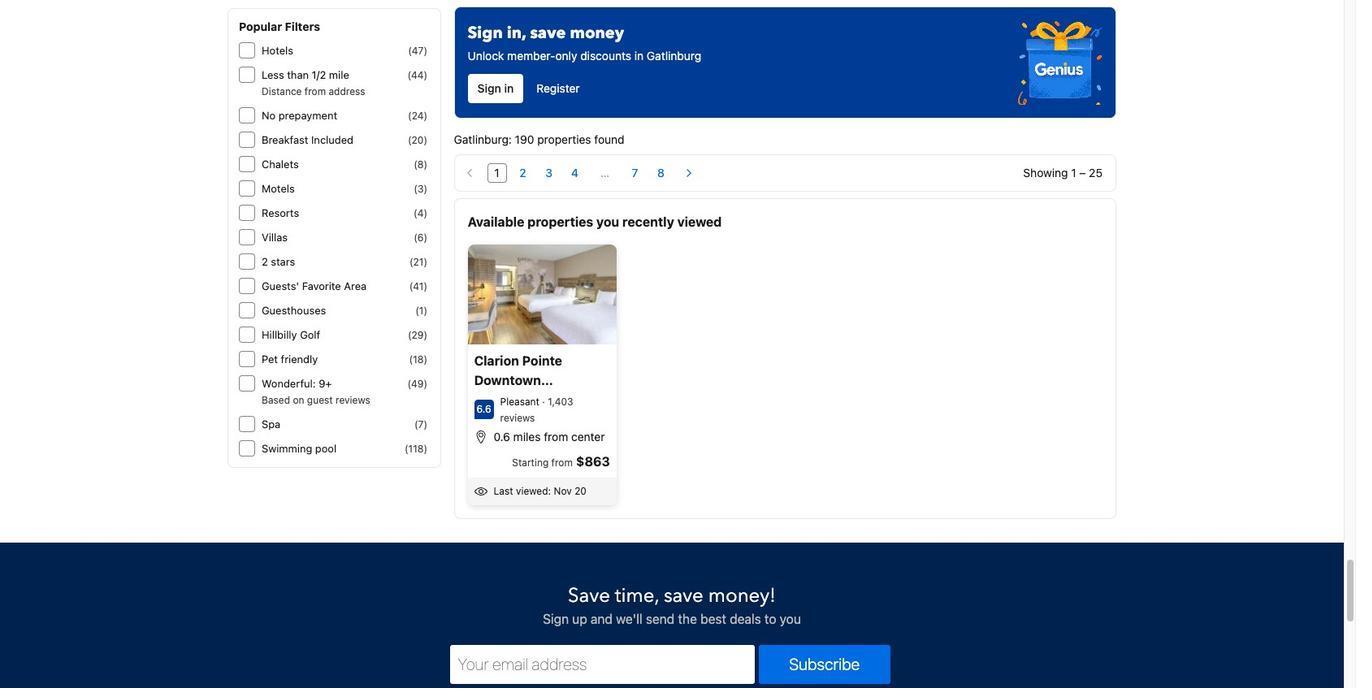Task type: vqa. For each thing, say whether or not it's contained in the screenshot.


Task type: describe. For each thing, give the bounding box(es) containing it.
less
[[262, 68, 284, 81]]

2 for 2 stars
[[262, 255, 268, 268]]

guesthouses
[[262, 304, 326, 317]]

20
[[575, 485, 587, 497]]

wonderful: 9+
[[262, 377, 332, 390]]

best
[[700, 611, 726, 626]]

distance
[[262, 85, 302, 98]]

from for address
[[305, 85, 326, 98]]

mile
[[329, 68, 349, 81]]

register link
[[536, 74, 580, 103]]

sign for in,
[[468, 22, 503, 44]]

1/2
[[312, 68, 326, 81]]

(7)
[[414, 418, 427, 431]]

last viewed: nov 20
[[494, 485, 587, 497]]

subscribe button
[[759, 645, 890, 684]]

swimming
[[262, 442, 312, 455]]

only
[[555, 49, 577, 63]]

in inside sign in, save money unlock member-only discounts in gatlinburg
[[634, 49, 644, 63]]

from for $863
[[551, 456, 573, 468]]

to
[[765, 611, 776, 626]]

you inside save time, save money! sign up and we'll send the best deals to you
[[780, 611, 801, 626]]

hillbilly golf
[[262, 328, 320, 341]]

money!
[[708, 582, 776, 609]]

popular filters
[[239, 20, 320, 33]]

guest
[[307, 394, 333, 406]]

resorts
[[262, 206, 299, 219]]

(4)
[[414, 207, 427, 219]]

unlock
[[468, 49, 504, 63]]

1 vertical spatial from
[[544, 429, 568, 443]]

than
[[287, 68, 309, 81]]

based on guest reviews
[[262, 394, 370, 406]]

time,
[[615, 582, 659, 609]]

villas
[[262, 231, 288, 244]]

$863
[[576, 454, 610, 468]]

(41)
[[409, 280, 427, 293]]

(8)
[[414, 158, 427, 171]]

9+
[[319, 377, 332, 390]]

sign in
[[477, 82, 514, 95]]

area
[[344, 280, 367, 293]]

pointe
[[522, 353, 562, 368]]

last
[[494, 485, 513, 497]]

hotels
[[262, 44, 293, 57]]

save time, save money! sign up and we'll send the best deals to you
[[543, 582, 801, 626]]

recently
[[622, 215, 674, 229]]

(20)
[[408, 134, 427, 146]]

center
[[571, 429, 605, 443]]

member-
[[507, 49, 555, 63]]

Your email address email field
[[450, 645, 755, 684]]

save
[[568, 582, 610, 609]]

guests' favorite area
[[262, 280, 367, 293]]

6.6
[[477, 403, 491, 415]]

golf
[[300, 328, 320, 341]]

in,
[[507, 22, 526, 44]]

gatlinburg inside sign in, save money unlock member-only discounts in gatlinburg
[[647, 49, 701, 63]]

sign in link
[[468, 74, 523, 103]]

included
[[311, 133, 353, 146]]

save for time,
[[664, 582, 704, 609]]

gatlinburg inside clarion pointe downtown gatlinburg
[[474, 392, 541, 407]]

showing 1 – 25
[[1023, 166, 1103, 180]]

gatlinburg:
[[454, 133, 512, 147]]

gatlinburg: 190 properties found
[[454, 133, 625, 147]]

sign inside save time, save money! sign up and we'll send the best deals to you
[[543, 611, 569, 626]]

motels
[[262, 182, 295, 195]]

prepayment
[[278, 109, 337, 122]]

0 vertical spatial properties
[[537, 133, 591, 147]]

0 vertical spatial you
[[596, 215, 619, 229]]

1 button
[[487, 164, 507, 183]]

no prepayment
[[262, 109, 337, 122]]

8
[[657, 166, 665, 180]]

clarion pointe downtown gatlinburg
[[474, 353, 562, 407]]

breakfast included
[[262, 133, 353, 146]]

miles
[[513, 429, 541, 443]]

1,403
[[548, 395, 573, 408]]

pet friendly
[[262, 353, 318, 366]]

1 vertical spatial properties
[[528, 215, 593, 229]]

4
[[571, 166, 578, 180]]

sign in, save money image
[[1018, 21, 1103, 105]]

(3)
[[414, 183, 427, 195]]

0.6 miles from center
[[494, 429, 605, 443]]

3
[[545, 166, 552, 180]]

sign in, save money unlock member-only discounts in gatlinburg
[[468, 22, 701, 63]]

address
[[329, 85, 365, 98]]

viewed
[[677, 215, 722, 229]]

2 button
[[513, 164, 533, 183]]

we'll
[[616, 611, 642, 626]]

viewed:
[[516, 485, 551, 497]]

190
[[515, 133, 534, 147]]



Task type: locate. For each thing, give the bounding box(es) containing it.
0 horizontal spatial you
[[596, 215, 619, 229]]

in right discounts
[[634, 49, 644, 63]]

reviews down pleasant element
[[500, 412, 535, 424]]

0 vertical spatial gatlinburg
[[647, 49, 701, 63]]

1 horizontal spatial save
[[664, 582, 704, 609]]

favorite
[[302, 280, 341, 293]]

gatlinburg right discounts
[[647, 49, 701, 63]]

breakfast
[[262, 133, 308, 146]]

1 horizontal spatial 1
[[1071, 166, 1076, 180]]

group containing 1
[[455, 159, 703, 188]]

7
[[632, 166, 638, 180]]

sign inside "sign in" link
[[477, 82, 501, 95]]

save up the
[[664, 582, 704, 609]]

clarion
[[474, 353, 519, 368]]

guests'
[[262, 280, 299, 293]]

–
[[1079, 166, 1086, 180]]

pleasant
[[500, 395, 539, 408]]

(44)
[[407, 69, 427, 81]]

hillbilly
[[262, 328, 297, 341]]

2 left 3
[[520, 166, 526, 180]]

starting
[[512, 456, 549, 468]]

reviews inside '1,403 reviews'
[[500, 412, 535, 424]]

reviews right guest
[[336, 394, 370, 406]]

based
[[262, 394, 290, 406]]

(29)
[[408, 329, 427, 341]]

up
[[572, 611, 587, 626]]

2
[[520, 166, 526, 180], [262, 255, 268, 268]]

available properties you recently viewed
[[468, 215, 722, 229]]

nov
[[554, 485, 572, 497]]

gatlinburg down the downtown
[[474, 392, 541, 407]]

(18)
[[409, 353, 427, 366]]

you left recently
[[596, 215, 619, 229]]

save for in,
[[530, 22, 566, 44]]

1 vertical spatial gatlinburg
[[474, 392, 541, 407]]

spa
[[262, 418, 280, 431]]

save
[[530, 22, 566, 44], [664, 582, 704, 609]]

0 vertical spatial reviews
[[336, 394, 370, 406]]

save inside sign in, save money unlock member-only discounts in gatlinburg
[[530, 22, 566, 44]]

4 button
[[565, 164, 585, 183]]

sign inside sign in, save money unlock member-only discounts in gatlinburg
[[468, 22, 503, 44]]

sign left up
[[543, 611, 569, 626]]

chalets
[[262, 158, 299, 171]]

friendly
[[281, 353, 318, 366]]

1 left 2 button
[[494, 166, 499, 180]]

group
[[455, 159, 703, 188]]

2 for 2
[[520, 166, 526, 180]]

on
[[293, 394, 304, 406]]

6.6 element
[[474, 399, 494, 419]]

1 horizontal spatial 2
[[520, 166, 526, 180]]

1 horizontal spatial reviews
[[500, 412, 535, 424]]

deals
[[730, 611, 761, 626]]

0 vertical spatial 2
[[520, 166, 526, 180]]

save inside save time, save money! sign up and we'll send the best deals to you
[[664, 582, 704, 609]]

pool
[[315, 442, 337, 455]]

and
[[591, 611, 613, 626]]

0 horizontal spatial reviews
[[336, 394, 370, 406]]

8 button
[[651, 164, 671, 183]]

1 vertical spatial in
[[504, 82, 514, 95]]

properties up the 4
[[537, 133, 591, 147]]

0 vertical spatial sign
[[468, 22, 503, 44]]

1 vertical spatial sign
[[477, 82, 501, 95]]

·
[[539, 395, 548, 408]]

register
[[536, 82, 580, 95]]

(24)
[[408, 110, 427, 122]]

0 horizontal spatial save
[[530, 22, 566, 44]]

0 vertical spatial save
[[530, 22, 566, 44]]

sign up 'unlock'
[[468, 22, 503, 44]]

reviews
[[336, 394, 370, 406], [500, 412, 535, 424]]

1
[[494, 166, 499, 180], [1071, 166, 1076, 180]]

available
[[468, 215, 524, 229]]

gatlinburg
[[647, 49, 701, 63], [474, 392, 541, 407]]

3 button
[[539, 164, 559, 183]]

less than 1/2 mile
[[262, 68, 349, 81]]

showing
[[1023, 166, 1068, 180]]

properties down 3 button
[[528, 215, 593, 229]]

(1)
[[415, 305, 427, 317]]

2 vertical spatial from
[[551, 456, 573, 468]]

(47)
[[408, 45, 427, 57]]

2 vertical spatial sign
[[543, 611, 569, 626]]

properties
[[537, 133, 591, 147], [528, 215, 593, 229]]

1 vertical spatial save
[[664, 582, 704, 609]]

0.6
[[494, 429, 510, 443]]

2 stars
[[262, 255, 295, 268]]

1 vertical spatial you
[[780, 611, 801, 626]]

from
[[305, 85, 326, 98], [544, 429, 568, 443], [551, 456, 573, 468]]

1 vertical spatial reviews
[[500, 412, 535, 424]]

swimming pool
[[262, 442, 337, 455]]

…
[[600, 166, 609, 180]]

from up nov on the left
[[551, 456, 573, 468]]

sign
[[468, 22, 503, 44], [477, 82, 501, 95], [543, 611, 569, 626]]

no
[[262, 109, 276, 122]]

1 horizontal spatial gatlinburg
[[647, 49, 701, 63]]

(6)
[[414, 232, 427, 244]]

sign for in
[[477, 82, 501, 95]]

filters
[[285, 20, 320, 33]]

in down member-
[[504, 82, 514, 95]]

pleasant element
[[500, 395, 539, 408]]

in
[[634, 49, 644, 63], [504, 82, 514, 95]]

sign down 'unlock'
[[477, 82, 501, 95]]

from inside 'starting from $863'
[[551, 456, 573, 468]]

0 vertical spatial in
[[634, 49, 644, 63]]

1 inside button
[[494, 166, 499, 180]]

money
[[570, 22, 624, 44]]

popular
[[239, 20, 282, 33]]

save up member-
[[530, 22, 566, 44]]

pet
[[262, 353, 278, 366]]

2 left the stars
[[262, 255, 268, 268]]

1 horizontal spatial you
[[780, 611, 801, 626]]

0 horizontal spatial in
[[504, 82, 514, 95]]

1,403 reviews
[[500, 395, 573, 424]]

from up 'starting from $863'
[[544, 429, 568, 443]]

distance from address
[[262, 85, 365, 98]]

1 vertical spatial 2
[[262, 255, 268, 268]]

the
[[678, 611, 697, 626]]

1 left –
[[1071, 166, 1076, 180]]

7 button
[[625, 164, 645, 183]]

you right to
[[780, 611, 801, 626]]

from down the 1/2
[[305, 85, 326, 98]]

wonderful:
[[262, 377, 316, 390]]

found
[[594, 133, 625, 147]]

0 vertical spatial from
[[305, 85, 326, 98]]

you
[[596, 215, 619, 229], [780, 611, 801, 626]]

1 horizontal spatial in
[[634, 49, 644, 63]]

0 horizontal spatial 2
[[262, 255, 268, 268]]

downtown
[[474, 373, 541, 387]]

1 1 from the left
[[494, 166, 499, 180]]

0 horizontal spatial 1
[[494, 166, 499, 180]]

2 inside 2 button
[[520, 166, 526, 180]]

2 1 from the left
[[1071, 166, 1076, 180]]

0 horizontal spatial gatlinburg
[[474, 392, 541, 407]]



